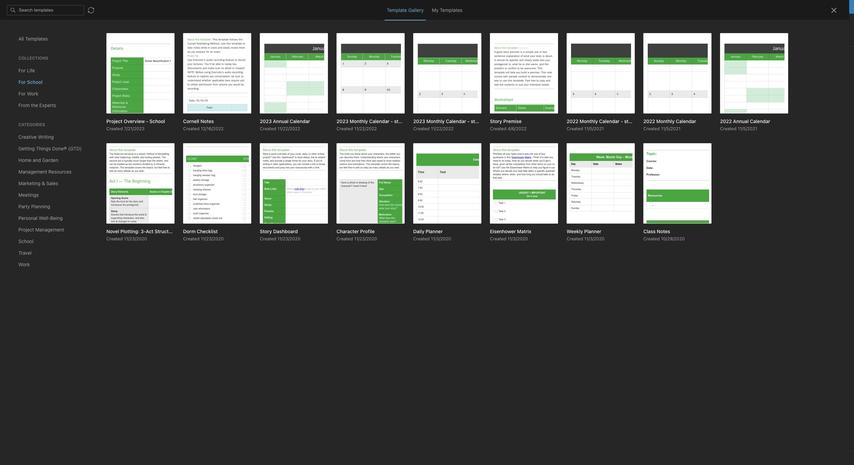 Task type: locate. For each thing, give the bounding box(es) containing it.
share button
[[813, 16, 838, 27]]

only you
[[790, 19, 808, 24]]

more image
[[398, 33, 419, 42]]

all
[[415, 4, 420, 10]]

heading level image
[[119, 33, 154, 42]]

note window element
[[0, 0, 855, 465]]

share
[[819, 19, 832, 25]]

sync across all your devices. cancel anytime.
[[387, 4, 487, 10]]

cancel
[[452, 4, 467, 10]]

insert image
[[4, 33, 35, 42]]

devices.
[[432, 4, 451, 10]]

Note Editor text field
[[0, 0, 855, 465]]

alignment image
[[323, 33, 340, 42]]

notebook
[[40, 19, 60, 24]]

collapse note image
[[5, 18, 13, 26]]

highlight image
[[258, 33, 274, 42]]

your
[[421, 4, 431, 10]]



Task type: vqa. For each thing, say whether or not it's contained in the screenshot.
2nd ROW from the top
no



Task type: describe. For each thing, give the bounding box(es) containing it.
sync
[[387, 4, 398, 10]]

first notebook
[[29, 19, 60, 24]]

first
[[29, 19, 38, 24]]

only
[[790, 19, 799, 24]]

font family image
[[156, 33, 187, 42]]

font size image
[[189, 33, 206, 42]]

font color image
[[208, 33, 225, 42]]

anytime.
[[468, 4, 487, 10]]

first notebook button
[[21, 17, 62, 27]]

across
[[399, 4, 414, 10]]

you
[[800, 19, 808, 24]]



